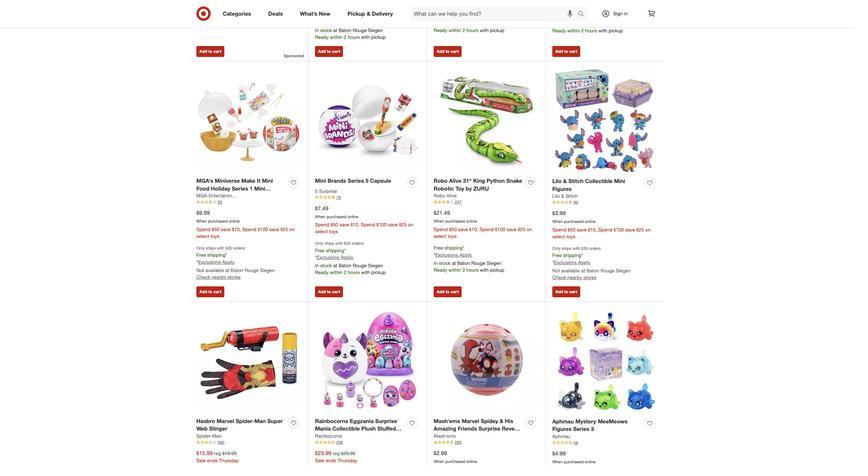 Task type: vqa. For each thing, say whether or not it's contained in the screenshot.
Shop in store
no



Task type: describe. For each thing, give the bounding box(es) containing it.
robotic
[[434, 185, 454, 192]]

man inside hasbro marvel spider-man super web slinger
[[255, 418, 266, 424]]

& for pickup & delivery
[[367, 10, 370, 17]]

$35 for $7.49
[[344, 241, 351, 246]]

when inside $2.99 when purchased online
[[434, 459, 444, 464]]

marvel for friends
[[462, 418, 479, 424]]

exclusions inside * exclusions apply. in stock at  baton rouge siegen ready within 2 hours
[[198, 5, 221, 11]]

1
[[250, 185, 253, 192]]

mash'ems link
[[434, 433, 456, 440]]

select for $7.49
[[315, 229, 328, 234]]

spend down 247 link
[[480, 226, 494, 232]]

at inside free shipping * exclusions apply. in stock at  baton rouge siegen ready within 2 hours with pickup
[[571, 21, 575, 27]]

by inside rainbocorns eggzania surprise mania collectible plush stuffed animal toy by zuru
[[345, 433, 351, 440]]

free inside free shipping * exclusions apply. in stock at  baton rouge siegen ready within 2 hours with pickup
[[552, 6, 562, 11]]

collectible inside rainbocorns eggzania surprise mania collectible plush stuffed animal toy by zuru
[[332, 425, 360, 432]]

stitch for lilo & stitch collectible mini figures
[[568, 178, 584, 184]]

series inside 'aphmau mystery meemeows figures series 3'
[[573, 426, 589, 432]]

reg for $15.99
[[214, 451, 221, 456]]

$3.99
[[552, 210, 566, 217]]

mini down it
[[254, 185, 265, 192]]

siegen inside free shipping * exclusions apply. in stock at  baton rouge siegen ready within 2 hours with pickup
[[605, 21, 620, 27]]

in
[[624, 11, 628, 16]]

mash'ems for mash'ems marvel spidey & his amazing friends surprise reveal figures
[[434, 418, 460, 424]]

stuffed
[[377, 425, 396, 432]]

sign in link
[[596, 6, 638, 21]]

free inside "only ships with $35 orders free shipping * * exclusions apply. in stock at  baton rouge siegen ready within 2 hours with pickup"
[[315, 247, 324, 253]]

0 horizontal spatial 5
[[315, 188, 318, 194]]

make
[[241, 177, 255, 184]]

when for $7.49
[[315, 214, 326, 219]]

purchased for $21.49
[[445, 219, 465, 224]]

sign
[[613, 11, 623, 16]]

animal
[[315, 433, 333, 440]]

baton inside "only ships with $35 orders free shipping * * exclusions apply. in stock at  baton rouge siegen ready within 2 hours with pickup"
[[339, 263, 351, 268]]

ready inside in stock at  baton rouge siegen ready within 2 hours with pickup
[[315, 34, 329, 40]]

aphmau mystery meemeows figures series 3 link
[[552, 418, 642, 433]]

pickup
[[347, 10, 365, 17]]

2 free shipping * * exclusions apply. in stock at  baton rouge siegen ready within 2 hours with pickup from the top
[[434, 245, 504, 273]]

reg for $23.99
[[333, 451, 340, 456]]

purchased for $3.99
[[564, 219, 584, 224]]

eggzania
[[350, 418, 374, 424]]

toys for $3.99
[[566, 234, 575, 239]]

nearby for $3.99
[[567, 274, 582, 280]]

in stock at  baton rouge siegen ready within 2 hours with pickup
[[315, 27, 386, 40]]

* inside free shipping * exclusions apply. in stock at  baton rouge siegen ready within 2 hours with pickup
[[581, 6, 583, 11]]

pickup & delivery link
[[342, 6, 401, 21]]

baton inside * exclusions apply. in stock at  baton rouge siegen ready within 2 hours
[[220, 13, 233, 19]]

purchased inside $4.99 when purchased online
[[564, 459, 584, 464]]

zuru inside rainbocorns eggzania surprise mania collectible plush stuffed animal toy by zuru
[[352, 433, 368, 440]]

friends
[[458, 425, 477, 432]]

in inside "only ships with $35 orders free shipping * * exclusions apply. in stock at  baton rouge siegen ready within 2 hours with pickup"
[[315, 263, 319, 268]]

meemeows
[[598, 418, 628, 425]]

sponsored
[[284, 53, 304, 58]]

shipping inside free shipping * exclusions apply. in stock at  baton rouge siegen ready within 2 hours with pickup
[[563, 6, 581, 11]]

rainbocorns for rainbocorns
[[315, 433, 342, 439]]

available for $9.99
[[205, 267, 224, 273]]

aphmau link
[[552, 433, 570, 440]]

$100 for robo alive 31" king python snake robotic toy by zuru
[[495, 226, 505, 232]]

$15.99
[[196, 450, 213, 457]]

$25 for lilo & stitch collectible mini figures
[[636, 227, 644, 233]]

pickup inside "only ships with $35 orders free shipping * * exclusions apply. in stock at  baton rouge siegen ready within 2 hours with pickup"
[[371, 269, 386, 275]]

orders for $7.49
[[352, 241, 364, 246]]

$21.49
[[434, 210, 450, 216]]

online for $3.99
[[585, 219, 596, 224]]

0 vertical spatial surprise
[[319, 188, 337, 194]]

deals link
[[262, 6, 291, 21]]

spend down 92 link
[[242, 226, 256, 232]]

robo alive 31" king python snake robotic toy by zuru link
[[434, 177, 523, 192]]

$4.99 when purchased online
[[552, 450, 596, 464]]

5 surprise link
[[315, 188, 337, 195]]

What can we help you find? suggestions appear below search field
[[410, 6, 579, 21]]

python
[[487, 177, 505, 184]]

free shipping
[[315, 12, 344, 18]]

series inside mga's miniverse make it mini food holiday series 1 mini collectibles
[[232, 185, 248, 192]]

$100 for mga's miniverse make it mini food holiday series 1 mini collectibles
[[258, 226, 268, 232]]

mini brands series 5 capsule link
[[315, 177, 391, 185]]

sale for $15.99
[[196, 458, 206, 463]]

31"
[[463, 177, 472, 184]]

* exclusions apply. in stock at  baton rouge siegen ready within 2 hours
[[196, 5, 264, 26]]

2 inside free shipping * exclusions apply. in stock at  baton rouge siegen ready within 2 hours with pickup
[[581, 28, 584, 33]]

mga's miniverse make it mini food holiday series 1 mini collectibles link
[[196, 177, 285, 200]]

capsule
[[370, 177, 391, 184]]

247 link
[[434, 199, 539, 205]]

apply. inside "only ships with $35 orders free shipping * * exclusions apply. in stock at  baton rouge siegen ready within 2 hours with pickup"
[[341, 254, 354, 260]]

siegen inside in stock at  baton rouge siegen ready within 2 hours with pickup
[[368, 27, 383, 33]]

brands
[[328, 177, 346, 184]]

mga entertainment link
[[196, 192, 239, 199]]

$10, for $3.99
[[588, 227, 597, 233]]

$100 for mini brands series 5 capsule
[[376, 222, 387, 228]]

robo alive
[[434, 193, 457, 199]]

2 inside "only ships with $35 orders free shipping * * exclusions apply. in stock at  baton rouge siegen ready within 2 hours with pickup"
[[344, 269, 346, 275]]

only for $3.99
[[552, 246, 561, 251]]

& for lilo & stitch
[[561, 193, 564, 199]]

stock inside * exclusions apply. in stock at  baton rouge siegen ready within 2 hours
[[202, 13, 213, 19]]

$15.99 reg $19.99 sale ends thursday
[[196, 450, 239, 463]]

categories
[[223, 10, 251, 17]]

283 link
[[434, 440, 539, 446]]

available for $3.99
[[561, 268, 580, 273]]

when inside $4.99 when purchased online
[[552, 459, 563, 464]]

siegen inside "only ships with $35 orders free shipping * * exclusions apply. in stock at  baton rouge siegen ready within 2 hours with pickup"
[[368, 263, 383, 268]]

$50 for $7.49
[[330, 222, 338, 228]]

$25 for mga's miniverse make it mini food holiday series 1 mini collectibles
[[280, 226, 288, 232]]

$7.49
[[315, 205, 328, 212]]

plush
[[361, 425, 376, 432]]

mystery
[[575, 418, 596, 425]]

when for $9.99
[[196, 219, 207, 224]]

at inside * exclusions apply. in stock at  baton rouge siegen ready within 2 hours
[[215, 13, 219, 19]]

rainbocorns for rainbocorns eggzania surprise mania collectible plush stuffed animal toy by zuru
[[315, 418, 348, 424]]

$10, for $7.49
[[351, 222, 360, 228]]

206
[[336, 440, 343, 445]]

exclusions inside "only ships with $35 orders free shipping * * exclusions apply. in stock at  baton rouge siegen ready within 2 hours with pickup"
[[317, 254, 340, 260]]

online inside $2.99 when purchased online
[[466, 459, 477, 464]]

$35 for $9.99
[[225, 246, 232, 251]]

shipping inside "only ships with $35 orders free shipping * * exclusions apply. in stock at  baton rouge siegen ready within 2 hours with pickup"
[[326, 247, 344, 253]]

48 link
[[552, 440, 658, 446]]

aphmau for aphmau
[[552, 433, 570, 439]]

lilo & stitch collectible mini figures
[[552, 178, 625, 192]]

collectible inside lilo & stitch collectible mini figures
[[585, 178, 613, 184]]

only for $9.99
[[196, 246, 205, 251]]

spider- inside hasbro marvel spider-man super web slinger
[[236, 418, 255, 424]]

sign in
[[613, 11, 628, 16]]

baton inside free shipping * exclusions apply. in stock at  baton rouge siegen ready within 2 hours with pickup
[[576, 21, 589, 27]]

283
[[455, 440, 462, 445]]

5 inside 'link'
[[365, 177, 369, 184]]

amazing
[[434, 425, 456, 432]]

aphmau mystery meemeows figures series 3
[[552, 418, 628, 432]]

mini inside mini brands series 5 capsule 'link'
[[315, 177, 326, 184]]

when for $21.49
[[434, 219, 444, 224]]

pickup & delivery
[[347, 10, 393, 17]]

his
[[505, 418, 513, 424]]

mini inside lilo & stitch collectible mini figures
[[614, 178, 625, 184]]

on for robo alive 31" king python snake robotic toy by zuru
[[527, 226, 532, 232]]

$9.99 when purchased online spend $50 save $10, spend $100 save $25 on select toys
[[196, 210, 295, 239]]

within inside * exclusions apply. in stock at  baton rouge siegen ready within 2 hours
[[211, 20, 224, 26]]

zuru inside robo alive 31" king python snake robotic toy by zuru
[[473, 185, 489, 192]]

pickup inside free shipping * exclusions apply. in stock at  baton rouge siegen ready within 2 hours with pickup
[[609, 28, 623, 33]]

select for $3.99
[[552, 234, 565, 239]]

spidey
[[481, 418, 498, 424]]

mania
[[315, 425, 331, 432]]

entertainment
[[209, 193, 239, 199]]

check for $9.99
[[196, 274, 210, 280]]

spider- inside "link"
[[196, 433, 212, 439]]

marvel for slinger
[[217, 418, 234, 424]]

on for mga's miniverse make it mini food holiday series 1 mini collectibles
[[289, 226, 295, 232]]

search button
[[575, 6, 591, 23]]

mini right it
[[262, 177, 273, 184]]

what's new
[[300, 10, 330, 17]]

ready inside * exclusions apply. in stock at  baton rouge siegen ready within 2 hours
[[196, 20, 210, 26]]

purchased inside $2.99 when purchased online
[[445, 459, 465, 464]]

ready inside free shipping * exclusions apply. in stock at  baton rouge siegen ready within 2 hours with pickup
[[552, 28, 566, 33]]

480 link
[[196, 440, 301, 446]]

at inside in stock at  baton rouge siegen ready within 2 hours with pickup
[[333, 27, 337, 33]]

rouge inside * exclusions apply. in stock at  baton rouge siegen ready within 2 hours
[[234, 13, 248, 19]]

hours inside "only ships with $35 orders free shipping * * exclusions apply. in stock at  baton rouge siegen ready within 2 hours with pickup"
[[348, 269, 360, 275]]

robo alive 31" king python snake robotic toy by zuru
[[434, 177, 522, 192]]

lilo for lilo & stitch
[[552, 193, 560, 199]]

within inside in stock at  baton rouge siegen ready within 2 hours with pickup
[[330, 34, 343, 40]]

$50 for $9.99
[[212, 226, 220, 232]]

online for $9.99
[[229, 219, 240, 224]]

$100 for lilo & stitch collectible mini figures
[[614, 227, 624, 233]]

ends for $15.99
[[207, 458, 218, 463]]

free shipping * exclusions apply. in stock at  baton rouge siegen ready within 2 hours with pickup
[[552, 6, 623, 33]]

mash'ems marvel spidey & his amazing friends surprise reveal figures link
[[434, 417, 523, 440]]

mini brands series 5 capsule
[[315, 177, 391, 184]]

web
[[196, 425, 208, 432]]

99 link
[[552, 200, 658, 206]]

it
[[257, 177, 260, 184]]

online for $7.49
[[347, 214, 358, 219]]

figures inside 'aphmau mystery meemeows figures series 3'
[[552, 426, 572, 432]]

with inside free shipping * exclusions apply. in stock at  baton rouge siegen ready within 2 hours with pickup
[[598, 28, 607, 33]]

rainbocorns link
[[315, 433, 342, 440]]

rainbocorns eggzania surprise mania collectible plush stuffed animal toy by zuru
[[315, 418, 397, 440]]

at inside "only ships with $35 orders free shipping * * exclusions apply. in stock at  baton rouge siegen ready within 2 hours with pickup"
[[333, 263, 337, 268]]

what's new link
[[294, 6, 339, 21]]

siegen inside * exclusions apply. in stock at  baton rouge siegen ready within 2 hours
[[249, 13, 264, 19]]

stock inside "only ships with $35 orders free shipping * * exclusions apply. in stock at  baton rouge siegen ready within 2 hours with pickup"
[[320, 263, 332, 268]]

in inside free shipping * exclusions apply. in stock at  baton rouge siegen ready within 2 hours with pickup
[[552, 21, 556, 27]]

exclusions inside free shipping * exclusions apply. in stock at  baton rouge siegen ready within 2 hours with pickup
[[554, 13, 577, 18]]

$9.99
[[196, 210, 210, 216]]

stock inside in stock at  baton rouge siegen ready within 2 hours with pickup
[[320, 27, 332, 33]]

$25 for robo alive 31" king python snake robotic toy by zuru
[[518, 226, 525, 232]]

online for $21.49
[[466, 219, 477, 224]]

2 inside * exclusions apply. in stock at  baton rouge siegen ready within 2 hours
[[225, 20, 228, 26]]

mga's miniverse make it mini food holiday series 1 mini collectibles
[[196, 177, 273, 200]]

toy inside rainbocorns eggzania surprise mania collectible plush stuffed animal toy by zuru
[[334, 433, 343, 440]]

stock inside free shipping * exclusions apply. in stock at  baton rouge siegen ready within 2 hours with pickup
[[558, 21, 569, 27]]



Task type: locate. For each thing, give the bounding box(es) containing it.
surprise up 78
[[319, 188, 337, 194]]

& up $3.99 on the top of the page
[[561, 193, 564, 199]]

0 horizontal spatial sale
[[196, 458, 206, 463]]

78
[[336, 195, 341, 200]]

exclusions
[[198, 5, 221, 11], [435, 12, 458, 18], [554, 13, 577, 18], [435, 252, 458, 258], [317, 254, 340, 260], [198, 259, 221, 265], [554, 260, 577, 265]]

0 horizontal spatial surprise
[[319, 188, 337, 194]]

check nearby stores button for $3.99
[[552, 274, 597, 281]]

1 horizontal spatial marvel
[[462, 418, 479, 424]]

0 horizontal spatial thursday
[[219, 458, 239, 463]]

$50 down "99"
[[568, 227, 575, 233]]

ends
[[207, 458, 218, 463], [326, 458, 336, 463]]

toys
[[329, 229, 338, 234], [211, 233, 219, 239], [448, 233, 457, 239], [566, 234, 575, 239]]

$50 for $3.99
[[568, 227, 575, 233]]

1 vertical spatial series
[[232, 185, 248, 192]]

apply. inside free shipping * exclusions apply. in stock at  baton rouge siegen ready within 2 hours with pickup
[[578, 13, 591, 18]]

ships for $3.99
[[562, 246, 572, 251]]

sale for $23.99
[[315, 458, 324, 463]]

spend down $21.49
[[434, 226, 448, 232]]

0 horizontal spatial not
[[196, 267, 204, 273]]

hours inside free shipping * exclusions apply. in stock at  baton rouge siegen ready within 2 hours with pickup
[[585, 28, 597, 33]]

$23.99
[[315, 450, 331, 457]]

lilo & stitch collectible mini figures image
[[552, 68, 658, 173], [552, 68, 658, 173]]

& inside 'link'
[[367, 10, 370, 17]]

select inside $3.99 when purchased online spend $50 save $10, spend $100 save $25 on select toys
[[552, 234, 565, 239]]

247
[[455, 200, 462, 205]]

series down mystery on the right
[[573, 426, 589, 432]]

0 horizontal spatial toy
[[334, 433, 343, 440]]

on inside $21.49 when purchased online spend $50 save $10, spend $100 save $25 on select toys
[[527, 226, 532, 232]]

mga's
[[196, 177, 213, 184]]

1 horizontal spatial available
[[561, 268, 580, 273]]

robo down robotic
[[434, 193, 445, 199]]

2 horizontal spatial orders
[[589, 246, 601, 251]]

5 surprise
[[315, 188, 337, 194]]

1 reg from the left
[[214, 451, 221, 456]]

spend down $9.99
[[196, 226, 211, 232]]

food
[[196, 185, 209, 192]]

$50 down "92"
[[212, 226, 220, 232]]

in inside in stock at  baton rouge siegen ready within 2 hours with pickup
[[315, 27, 319, 33]]

ends down $15.99
[[207, 458, 218, 463]]

when down $9.99
[[196, 219, 207, 224]]

1 vertical spatial mash'ems
[[434, 433, 456, 439]]

alive for robo alive 31" king python snake robotic toy by zuru
[[449, 177, 462, 184]]

what's
[[300, 10, 317, 17]]

collectible up 206
[[332, 425, 360, 432]]

spider- up 480 link at the left bottom of the page
[[236, 418, 255, 424]]

1 vertical spatial zuru
[[352, 433, 368, 440]]

2 robo from the top
[[434, 193, 445, 199]]

2 vertical spatial series
[[573, 426, 589, 432]]

ends for $23.99
[[326, 458, 336, 463]]

1 horizontal spatial collectible
[[585, 178, 613, 184]]

hasbro marvel spider-man super web slinger image
[[196, 308, 301, 413], [196, 308, 301, 413]]

& right pickup
[[367, 10, 370, 17]]

when inside $3.99 when purchased online spend $50 save $10, spend $100 save $25 on select toys
[[552, 219, 563, 224]]

figures up lilo & stitch
[[552, 185, 572, 192]]

mga entertainment
[[196, 193, 239, 199]]

$21.49 when purchased online spend $50 save $10, spend $100 save $25 on select toys
[[434, 210, 532, 239]]

select down $3.99 on the top of the page
[[552, 234, 565, 239]]

1 vertical spatial lilo
[[552, 193, 560, 199]]

orders down $3.99 when purchased online spend $50 save $10, spend $100 save $25 on select toys
[[589, 246, 601, 251]]

stitch up lilo & stitch
[[568, 178, 584, 184]]

1 horizontal spatial series
[[348, 177, 364, 184]]

online inside $21.49 when purchased online spend $50 save $10, spend $100 save $25 on select toys
[[466, 219, 477, 224]]

&
[[367, 10, 370, 17], [563, 178, 567, 184], [561, 193, 564, 199], [500, 418, 503, 424]]

ready
[[196, 20, 210, 26], [434, 27, 447, 33], [552, 28, 566, 33], [315, 34, 329, 40], [434, 267, 447, 273], [315, 269, 329, 275]]

by inside robo alive 31" king python snake robotic toy by zuru
[[466, 185, 472, 192]]

1 horizontal spatial only ships with $35 orders free shipping * * exclusions apply. not available at baton rouge siegen check nearby stores
[[552, 246, 631, 280]]

1 horizontal spatial by
[[466, 185, 472, 192]]

nearby for $9.99
[[211, 274, 226, 280]]

1 free shipping * * exclusions apply. in stock at  baton rouge siegen ready within 2 hours with pickup from the top
[[434, 5, 504, 33]]

1 horizontal spatial nearby
[[567, 274, 582, 280]]

1 robo from the top
[[434, 177, 448, 184]]

0 horizontal spatial check nearby stores button
[[196, 274, 241, 281]]

$10, inside $21.49 when purchased online spend $50 save $10, spend $100 save $25 on select toys
[[469, 226, 478, 232]]

1 horizontal spatial thursday
[[338, 458, 357, 463]]

mini brands series 5 capsule image
[[315, 68, 420, 173], [315, 68, 420, 173]]

select
[[315, 229, 328, 234], [196, 233, 209, 239], [434, 233, 446, 239], [552, 234, 565, 239]]

$10,
[[351, 222, 360, 228], [232, 226, 241, 232], [469, 226, 478, 232], [588, 227, 597, 233]]

48
[[573, 440, 578, 445]]

1 vertical spatial by
[[345, 433, 351, 440]]

0 vertical spatial alive
[[449, 177, 462, 184]]

$10, for $21.49
[[469, 226, 478, 232]]

$100 inside $21.49 when purchased online spend $50 save $10, spend $100 save $25 on select toys
[[495, 226, 505, 232]]

1 vertical spatial free shipping * * exclusions apply. in stock at  baton rouge siegen ready within 2 hours with pickup
[[434, 245, 504, 273]]

lilo up lilo & stitch
[[552, 178, 562, 184]]

rainbocorns down mania
[[315, 433, 342, 439]]

sale down $23.99
[[315, 458, 324, 463]]

on inside $3.99 when purchased online spend $50 save $10, spend $100 save $25 on select toys
[[645, 227, 651, 233]]

new
[[319, 10, 330, 17]]

series left 1
[[232, 185, 248, 192]]

3
[[591, 426, 594, 432]]

select down $9.99
[[196, 233, 209, 239]]

1 vertical spatial aphmau
[[552, 433, 570, 439]]

0 vertical spatial robo
[[434, 177, 448, 184]]

0 vertical spatial zuru
[[473, 185, 489, 192]]

ships for $9.99
[[206, 246, 216, 251]]

purchased for $7.49
[[327, 214, 346, 219]]

2 reg from the left
[[333, 451, 340, 456]]

online down 92 link
[[229, 219, 240, 224]]

* inside * exclusions apply. in stock at  baton rouge siegen ready within 2 hours
[[196, 5, 198, 11]]

ready inside "only ships with $35 orders free shipping * * exclusions apply. in stock at  baton rouge siegen ready within 2 hours with pickup"
[[315, 269, 329, 275]]

2 horizontal spatial surprise
[[478, 425, 500, 432]]

$25 inside $7.49 when purchased online spend $50 save $10, spend $100 save $25 on select toys
[[399, 222, 407, 228]]

online down 247 link
[[466, 219, 477, 224]]

purchased down $9.99
[[208, 219, 228, 224]]

purchased
[[327, 214, 346, 219], [208, 219, 228, 224], [445, 219, 465, 224], [564, 219, 584, 224], [445, 459, 465, 464], [564, 459, 584, 464]]

mash'ems for mash'ems
[[434, 433, 456, 439]]

when down $4.99 on the right
[[552, 459, 563, 464]]

robo for robo alive 31" king python snake robotic toy by zuru
[[434, 177, 448, 184]]

1 vertical spatial toy
[[334, 433, 343, 440]]

$4.99
[[552, 450, 566, 457]]

1 vertical spatial spider-
[[196, 433, 212, 439]]

only ships with $35 orders free shipping * * exclusions apply. in stock at  baton rouge siegen ready within 2 hours with pickup
[[315, 241, 386, 275]]

purchased inside $21.49 when purchased online spend $50 save $10, spend $100 save $25 on select toys
[[445, 219, 465, 224]]

1 vertical spatial figures
[[552, 426, 572, 432]]

hasbro
[[196, 418, 215, 424]]

0 horizontal spatial ships
[[206, 246, 216, 251]]

1 horizontal spatial man
[[255, 418, 266, 424]]

figures
[[552, 185, 572, 192], [552, 426, 572, 432], [434, 433, 453, 440]]

$50 down 78
[[330, 222, 338, 228]]

online inside $4.99 when purchased online
[[585, 459, 596, 464]]

1 vertical spatial alive
[[447, 193, 457, 199]]

by down 31"
[[466, 185, 472, 192]]

thursday for $15.99
[[219, 458, 239, 463]]

surprise inside mash'ems marvel spidey & his amazing friends surprise reveal figures
[[478, 425, 500, 432]]

$35 down $7.49 when purchased online spend $50 save $10, spend $100 save $25 on select toys
[[344, 241, 351, 246]]

online inside $3.99 when purchased online spend $50 save $10, spend $100 save $25 on select toys
[[585, 219, 596, 224]]

aphmau mystery meemeows figures series 3 image
[[552, 308, 658, 414], [552, 308, 658, 414]]

rainbocorns up mania
[[315, 418, 348, 424]]

sale
[[196, 458, 206, 463], [315, 458, 324, 463]]

purchased down $21.49
[[445, 219, 465, 224]]

$50 inside $3.99 when purchased online spend $50 save $10, spend $100 save $25 on select toys
[[568, 227, 575, 233]]

robo for robo alive
[[434, 193, 445, 199]]

2 horizontal spatial only
[[552, 246, 561, 251]]

$2.99 when purchased online
[[434, 450, 477, 464]]

orders down $7.49 when purchased online spend $50 save $10, spend $100 save $25 on select toys
[[352, 241, 364, 246]]

figures down amazing at the right bottom of the page
[[434, 433, 453, 440]]

orders for $9.99
[[233, 246, 245, 251]]

toy down 31"
[[456, 185, 464, 192]]

2 marvel from the left
[[462, 418, 479, 424]]

stitch up "99"
[[566, 193, 578, 199]]

2 ends from the left
[[326, 458, 336, 463]]

$10, inside $9.99 when purchased online spend $50 save $10, spend $100 save $25 on select toys
[[232, 226, 241, 232]]

$100 inside $7.49 when purchased online spend $50 save $10, spend $100 save $25 on select toys
[[376, 222, 387, 228]]

ends down $23.99
[[326, 458, 336, 463]]

purchased inside $9.99 when purchased online spend $50 save $10, spend $100 save $25 on select toys
[[208, 219, 228, 224]]

$25 for mini brands series 5 capsule
[[399, 222, 407, 228]]

man left super on the left bottom
[[255, 418, 266, 424]]

stitch for lilo & stitch
[[566, 193, 578, 199]]

only for $7.49
[[315, 241, 323, 246]]

$100 inside $3.99 when purchased online spend $50 save $10, spend $100 save $25 on select toys
[[614, 227, 624, 233]]

& left the his
[[500, 418, 503, 424]]

$100 down 99 link
[[614, 227, 624, 233]]

ships for $7.49
[[325, 241, 334, 246]]

rouge inside free shipping * exclusions apply. in stock at  baton rouge siegen ready within 2 hours with pickup
[[590, 21, 604, 27]]

0 horizontal spatial $35
[[225, 246, 232, 251]]

online down 48 link
[[585, 459, 596, 464]]

spend down $3.99 on the top of the page
[[552, 227, 566, 233]]

2 horizontal spatial series
[[573, 426, 589, 432]]

figures inside lilo & stitch collectible mini figures
[[552, 185, 572, 192]]

sale down $15.99
[[196, 458, 206, 463]]

select inside $9.99 when purchased online spend $50 save $10, spend $100 save $25 on select toys
[[196, 233, 209, 239]]

$50 down $21.49
[[449, 226, 457, 232]]

when inside $9.99 when purchased online spend $50 save $10, spend $100 save $25 on select toys
[[196, 219, 207, 224]]

orders for $3.99
[[589, 246, 601, 251]]

$2.99
[[434, 450, 447, 457]]

1 vertical spatial surprise
[[375, 418, 397, 424]]

0 horizontal spatial zuru
[[352, 433, 368, 440]]

stores for $3.99
[[583, 274, 597, 280]]

78 link
[[315, 195, 420, 201]]

0 horizontal spatial only ships with $35 orders free shipping * * exclusions apply. not available at baton rouge siegen check nearby stores
[[196, 246, 275, 280]]

series right the brands
[[348, 177, 364, 184]]

1 mash'ems from the top
[[434, 418, 460, 424]]

hours inside in stock at  baton rouge siegen ready within 2 hours with pickup
[[348, 34, 360, 40]]

thursday down $29.99
[[338, 458, 357, 463]]

on inside $7.49 when purchased online spend $50 save $10, spend $100 save $25 on select toys
[[408, 222, 413, 228]]

reg inside $15.99 reg $19.99 sale ends thursday
[[214, 451, 221, 456]]

robo
[[434, 177, 448, 184], [434, 193, 445, 199]]

check for $3.99
[[552, 274, 566, 280]]

0 horizontal spatial only
[[196, 246, 205, 251]]

mini up 99 link
[[614, 178, 625, 184]]

zuru
[[473, 185, 489, 192], [352, 433, 368, 440]]

0 vertical spatial series
[[348, 177, 364, 184]]

alive for robo alive
[[447, 193, 457, 199]]

toys for $7.49
[[329, 229, 338, 234]]

$19.99
[[222, 451, 237, 456]]

thursday for $23.99
[[338, 458, 357, 463]]

0 vertical spatial man
[[255, 418, 266, 424]]

2 vertical spatial surprise
[[478, 425, 500, 432]]

0 vertical spatial lilo
[[552, 178, 562, 184]]

miniverse
[[215, 177, 240, 184]]

$100
[[376, 222, 387, 228], [258, 226, 268, 232], [495, 226, 505, 232], [614, 227, 624, 233]]

stores for $9.99
[[227, 274, 241, 280]]

with inside in stock at  baton rouge siegen ready within 2 hours with pickup
[[361, 34, 370, 40]]

$100 inside $9.99 when purchased online spend $50 save $10, spend $100 save $25 on select toys
[[258, 226, 268, 232]]

lilo up $3.99 on the top of the page
[[552, 193, 560, 199]]

rouge inside in stock at  baton rouge siegen ready within 2 hours with pickup
[[353, 27, 367, 33]]

toys for $21.49
[[448, 233, 457, 239]]

toys inside $21.49 when purchased online spend $50 save $10, spend $100 save $25 on select toys
[[448, 233, 457, 239]]

series inside 'link'
[[348, 177, 364, 184]]

when down $3.99 on the top of the page
[[552, 219, 563, 224]]

2 vertical spatial figures
[[434, 433, 453, 440]]

rainbocorns eggzania surprise mania collectible plush stuffed animal toy by zuru link
[[315, 417, 404, 440]]

in
[[196, 13, 200, 19], [434, 21, 438, 26], [552, 21, 556, 27], [315, 27, 319, 33], [434, 260, 438, 266], [315, 263, 319, 268]]

1 thursday from the left
[[219, 458, 239, 463]]

on inside $9.99 when purchased online spend $50 save $10, spend $100 save $25 on select toys
[[289, 226, 295, 232]]

toy right animal
[[334, 433, 343, 440]]

0 vertical spatial 5
[[365, 177, 369, 184]]

mash'ems down amazing at the right bottom of the page
[[434, 433, 456, 439]]

check nearby stores button
[[196, 274, 241, 281], [552, 274, 597, 281]]

$10, inside $3.99 when purchased online spend $50 save $10, spend $100 save $25 on select toys
[[588, 227, 597, 233]]

when down $2.99
[[434, 459, 444, 464]]

robo alive link
[[434, 192, 457, 199]]

1 vertical spatial 5
[[315, 188, 318, 194]]

purchased down $2.99
[[445, 459, 465, 464]]

on for mini brands series 5 capsule
[[408, 222, 413, 228]]

baton inside in stock at  baton rouge siegen ready within 2 hours with pickup
[[339, 27, 351, 33]]

pickup inside in stock at  baton rouge siegen ready within 2 hours with pickup
[[371, 34, 386, 40]]

1 horizontal spatial spider-
[[236, 418, 255, 424]]

0 vertical spatial collectible
[[585, 178, 613, 184]]

slinger
[[209, 425, 227, 432]]

0 vertical spatial aphmau
[[552, 418, 574, 425]]

1 horizontal spatial surprise
[[375, 418, 397, 424]]

aphmau for aphmau mystery meemeows figures series 3
[[552, 418, 574, 425]]

figures inside mash'ems marvel spidey & his amazing friends surprise reveal figures
[[434, 433, 453, 440]]

1 horizontal spatial 5
[[365, 177, 369, 184]]

$50 for $21.49
[[449, 226, 457, 232]]

stitch
[[568, 178, 584, 184], [566, 193, 578, 199]]

mash'ems
[[434, 418, 460, 424], [434, 433, 456, 439]]

0 horizontal spatial marvel
[[217, 418, 234, 424]]

0 horizontal spatial orders
[[233, 246, 245, 251]]

$25 inside $9.99 when purchased online spend $50 save $10, spend $100 save $25 on select toys
[[280, 226, 288, 232]]

marvel inside mash'ems marvel spidey & his amazing friends surprise reveal figures
[[462, 418, 479, 424]]

1 horizontal spatial sale
[[315, 458, 324, 463]]

thursday
[[219, 458, 239, 463], [338, 458, 357, 463]]

rouge inside "only ships with $35 orders free shipping * * exclusions apply. in stock at  baton rouge siegen ready within 2 hours with pickup"
[[353, 263, 367, 268]]

1 aphmau from the top
[[552, 418, 574, 425]]

marvel up friends
[[462, 418, 479, 424]]

2 sale from the left
[[315, 458, 324, 463]]

0 vertical spatial stitch
[[568, 178, 584, 184]]

orders inside "only ships with $35 orders free shipping * * exclusions apply. in stock at  baton rouge siegen ready within 2 hours with pickup"
[[352, 241, 364, 246]]

1 horizontal spatial zuru
[[473, 185, 489, 192]]

hours
[[229, 20, 241, 26], [466, 27, 478, 33], [585, 28, 597, 33], [348, 34, 360, 40], [466, 267, 478, 273], [348, 269, 360, 275]]

0 horizontal spatial stores
[[227, 274, 241, 280]]

1 vertical spatial stitch
[[566, 193, 578, 199]]

$50 inside $21.49 when purchased online spend $50 save $10, spend $100 save $25 on select toys
[[449, 226, 457, 232]]

nearby
[[211, 274, 226, 280], [567, 274, 582, 280]]

when for $3.99
[[552, 219, 563, 224]]

1 ends from the left
[[207, 458, 218, 463]]

mash'ems inside mash'ems marvel spidey & his amazing friends surprise reveal figures
[[434, 418, 460, 424]]

1 lilo from the top
[[552, 178, 562, 184]]

robo alive 31" king python snake robotic toy by zuru image
[[434, 68, 539, 173], [434, 68, 539, 173]]

surprise up stuffed
[[375, 418, 397, 424]]

super
[[267, 418, 283, 424]]

spend down 78 link
[[361, 222, 375, 228]]

save
[[339, 222, 349, 228], [388, 222, 398, 228], [221, 226, 231, 232], [269, 226, 279, 232], [458, 226, 468, 232], [507, 226, 516, 232], [577, 227, 587, 233], [625, 227, 635, 233]]

1 horizontal spatial only
[[315, 241, 323, 246]]

robo up robotic
[[434, 177, 448, 184]]

& for lilo & stitch collectible mini figures
[[563, 178, 567, 184]]

0 horizontal spatial by
[[345, 433, 351, 440]]

zuru down "plush"
[[352, 433, 368, 440]]

0 horizontal spatial check
[[196, 274, 210, 280]]

select for $21.49
[[434, 233, 446, 239]]

lilo inside lilo & stitch collectible mini figures
[[552, 178, 562, 184]]

0 horizontal spatial collectible
[[332, 425, 360, 432]]

1 horizontal spatial check
[[552, 274, 566, 280]]

1 horizontal spatial stores
[[583, 274, 597, 280]]

0 vertical spatial toy
[[456, 185, 464, 192]]

92 link
[[196, 199, 301, 205]]

0 vertical spatial figures
[[552, 185, 572, 192]]

reg
[[214, 451, 221, 456], [333, 451, 340, 456]]

man inside "link"
[[212, 433, 222, 439]]

robo inside robo alive 31" king python snake robotic toy by zuru
[[434, 177, 448, 184]]

1 horizontal spatial check nearby stores button
[[552, 274, 597, 281]]

online down 283 link
[[466, 459, 477, 464]]

apply. inside * exclusions apply. in stock at  baton rouge siegen ready within 2 hours
[[222, 5, 235, 11]]

online inside $9.99 when purchased online spend $50 save $10, spend $100 save $25 on select toys
[[229, 219, 240, 224]]

0 horizontal spatial spider-
[[196, 433, 212, 439]]

reg inside $23.99 reg $29.99 sale ends thursday
[[333, 451, 340, 456]]

thursday inside $15.99 reg $19.99 sale ends thursday
[[219, 458, 239, 463]]

not for $9.99
[[196, 267, 204, 273]]

$3.99 when purchased online spend $50 save $10, spend $100 save $25 on select toys
[[552, 210, 651, 239]]

1 vertical spatial rainbocorns
[[315, 433, 342, 439]]

orders down $9.99 when purchased online spend $50 save $10, spend $100 save $25 on select toys
[[233, 246, 245, 251]]

alive up 247
[[447, 193, 457, 199]]

man
[[255, 418, 266, 424], [212, 433, 222, 439]]

alive
[[449, 177, 462, 184], [447, 193, 457, 199]]

2 horizontal spatial $35
[[581, 246, 588, 251]]

hours inside * exclusions apply. in stock at  baton rouge siegen ready within 2 hours
[[229, 20, 241, 26]]

surprise inside rainbocorns eggzania surprise mania collectible plush stuffed animal toy by zuru
[[375, 418, 397, 424]]

purchased down $7.49
[[327, 214, 346, 219]]

1 horizontal spatial ships
[[325, 241, 334, 246]]

siegen
[[249, 13, 264, 19], [487, 21, 501, 26], [605, 21, 620, 27], [368, 27, 383, 33], [487, 260, 501, 266], [368, 263, 383, 268], [260, 267, 275, 273], [616, 268, 631, 273]]

0 vertical spatial by
[[466, 185, 472, 192]]

$100 down 92 link
[[258, 226, 268, 232]]

only ships with $35 orders free shipping * * exclusions apply. not available at baton rouge siegen check nearby stores for $3.99
[[552, 246, 631, 280]]

thursday down '$19.99'
[[219, 458, 239, 463]]

zuru down king
[[473, 185, 489, 192]]

$50 inside $7.49 when purchased online spend $50 save $10, spend $100 save $25 on select toys
[[330, 222, 338, 228]]

add to cart
[[199, 49, 221, 54], [318, 49, 340, 54], [437, 49, 459, 54], [555, 49, 577, 54], [199, 289, 221, 294], [318, 289, 340, 294], [437, 289, 459, 294], [555, 289, 577, 294]]

$10, for $9.99
[[232, 226, 241, 232]]

spend down 99 link
[[598, 227, 612, 233]]

1 horizontal spatial reg
[[333, 451, 340, 456]]

1 rainbocorns from the top
[[315, 418, 348, 424]]

2 thursday from the left
[[338, 458, 357, 463]]

lilo
[[552, 178, 562, 184], [552, 193, 560, 199]]

1 marvel from the left
[[217, 418, 234, 424]]

5 left the capsule
[[365, 177, 369, 184]]

ships inside "only ships with $35 orders free shipping * * exclusions apply. in stock at  baton rouge siegen ready within 2 hours with pickup"
[[325, 241, 334, 246]]

online down 99 link
[[585, 219, 596, 224]]

holiday
[[211, 185, 230, 192]]

not
[[196, 267, 204, 273], [552, 268, 560, 273]]

orders
[[352, 241, 364, 246], [233, 246, 245, 251], [589, 246, 601, 251]]

reg down 206
[[333, 451, 340, 456]]

purchased for $9.99
[[208, 219, 228, 224]]

rouge
[[234, 13, 248, 19], [471, 21, 485, 26], [590, 21, 604, 27], [353, 27, 367, 33], [471, 260, 485, 266], [353, 263, 367, 268], [245, 267, 259, 273], [601, 268, 615, 273]]

in inside * exclusions apply. in stock at  baton rouge siegen ready within 2 hours
[[196, 13, 200, 19]]

mga's miniverse make it mini food holiday series 1 mini collectibles image
[[196, 68, 301, 173], [196, 68, 301, 173]]

collectibles
[[196, 193, 227, 200]]

purchased down $3.99 on the top of the page
[[564, 219, 584, 224]]

spider-man link
[[196, 433, 222, 440]]

0 vertical spatial free shipping * * exclusions apply. in stock at  baton rouge siegen ready within 2 hours with pickup
[[434, 5, 504, 33]]

spider-man
[[196, 433, 222, 439]]

select inside $21.49 when purchased online spend $50 save $10, spend $100 save $25 on select toys
[[434, 233, 446, 239]]

search
[[575, 11, 591, 18]]

deals
[[268, 10, 283, 17]]

1 vertical spatial robo
[[434, 193, 445, 199]]

$10, down 99 link
[[588, 227, 597, 233]]

$100 down 78 link
[[376, 222, 387, 228]]

when
[[315, 214, 326, 219], [196, 219, 207, 224], [434, 219, 444, 224], [552, 219, 563, 224], [434, 459, 444, 464], [552, 459, 563, 464]]

free
[[434, 5, 443, 11], [552, 6, 562, 11], [315, 12, 324, 18], [434, 245, 443, 251], [315, 247, 324, 253], [196, 252, 206, 258], [552, 252, 562, 258]]

0 horizontal spatial reg
[[214, 451, 221, 456]]

spend down $7.49
[[315, 222, 329, 228]]

aphmau
[[552, 418, 574, 425], [552, 433, 570, 439]]

ends inside $15.99 reg $19.99 sale ends thursday
[[207, 458, 218, 463]]

on for lilo & stitch collectible mini figures
[[645, 227, 651, 233]]

5 up $7.49
[[315, 188, 318, 194]]

1 horizontal spatial ends
[[326, 458, 336, 463]]

figures up the "aphmau" link
[[552, 426, 572, 432]]

only
[[315, 241, 323, 246], [196, 246, 205, 251], [552, 246, 561, 251]]

king
[[473, 177, 485, 184]]

toys for $9.99
[[211, 233, 219, 239]]

$35
[[344, 241, 351, 246], [225, 246, 232, 251], [581, 246, 588, 251]]

reveal
[[502, 425, 519, 432]]

categories link
[[217, 6, 260, 21]]

within inside "only ships with $35 orders free shipping * * exclusions apply. in stock at  baton rouge siegen ready within 2 hours with pickup"
[[330, 269, 343, 275]]

0 horizontal spatial man
[[212, 433, 222, 439]]

0 horizontal spatial nearby
[[211, 274, 226, 280]]

alive left 31"
[[449, 177, 462, 184]]

& inside lilo & stitch collectible mini figures
[[563, 178, 567, 184]]

aphmau up $4.99 on the right
[[552, 433, 570, 439]]

0 horizontal spatial ends
[[207, 458, 218, 463]]

hasbro marvel spider-man super web slinger
[[196, 418, 283, 432]]

2 horizontal spatial ships
[[562, 246, 572, 251]]

when down $7.49
[[315, 214, 326, 219]]

toy inside robo alive 31" king python snake robotic toy by zuru
[[456, 185, 464, 192]]

stock
[[202, 13, 213, 19], [439, 21, 451, 26], [558, 21, 569, 27], [320, 27, 332, 33], [439, 260, 451, 266], [320, 263, 332, 268]]

$100 down 247 link
[[495, 226, 505, 232]]

check
[[196, 274, 210, 280], [552, 274, 566, 280]]

check nearby stores button for $9.99
[[196, 274, 241, 281]]

select for $9.99
[[196, 233, 209, 239]]

1 sale from the left
[[196, 458, 206, 463]]

0 vertical spatial mash'ems
[[434, 418, 460, 424]]

only ships with $35 orders free shipping * * exclusions apply. not available at baton rouge siegen check nearby stores for $9.99
[[196, 246, 275, 280]]

$35 down $9.99 when purchased online spend $50 save $10, spend $100 save $25 on select toys
[[225, 246, 232, 251]]

select down $7.49
[[315, 229, 328, 234]]

lilo for lilo & stitch collectible mini figures
[[552, 178, 562, 184]]

add
[[199, 49, 207, 54], [318, 49, 326, 54], [437, 49, 445, 54], [555, 49, 563, 54], [199, 289, 207, 294], [318, 289, 326, 294], [437, 289, 445, 294], [555, 289, 563, 294]]

select inside $7.49 when purchased online spend $50 save $10, spend $100 save $25 on select toys
[[315, 229, 328, 234]]

mash'ems marvel spidey & his amazing friends surprise reveal figures
[[434, 418, 519, 440]]

2 lilo from the top
[[552, 193, 560, 199]]

1 horizontal spatial not
[[552, 268, 560, 273]]

$35 down $3.99 when purchased online spend $50 save $10, spend $100 save $25 on select toys
[[581, 246, 588, 251]]

0 horizontal spatial available
[[205, 267, 224, 273]]

0 vertical spatial spider-
[[236, 418, 255, 424]]

sale inside $15.99 reg $19.99 sale ends thursday
[[196, 458, 206, 463]]

not for $3.99
[[552, 268, 560, 273]]

1 horizontal spatial toy
[[456, 185, 464, 192]]

2 inside in stock at  baton rouge siegen ready within 2 hours with pickup
[[344, 34, 346, 40]]

reg down 480
[[214, 451, 221, 456]]

1 vertical spatial collectible
[[332, 425, 360, 432]]

aphmau up the "aphmau" link
[[552, 418, 574, 425]]

select down $21.49
[[434, 233, 446, 239]]

when down $21.49
[[434, 219, 444, 224]]

by right 206
[[345, 433, 351, 440]]

spider- down web
[[196, 433, 212, 439]]

hasbro marvel spider-man super web slinger link
[[196, 417, 285, 433]]

1 horizontal spatial $35
[[344, 241, 351, 246]]

99
[[573, 200, 578, 205]]

2 mash'ems from the top
[[434, 433, 456, 439]]

marvel up slinger
[[217, 418, 234, 424]]

surprise down spidey
[[478, 425, 500, 432]]

mash'ems marvel spidey & his amazing friends surprise reveal figures image
[[434, 308, 539, 413], [434, 308, 539, 413]]

$35 for $3.99
[[581, 246, 588, 251]]

online down 78 link
[[347, 214, 358, 219]]

within inside free shipping * exclusions apply. in stock at  baton rouge siegen ready within 2 hours with pickup
[[567, 28, 580, 33]]

2 rainbocorns from the top
[[315, 433, 342, 439]]

& inside mash'ems marvel spidey & his amazing friends surprise reveal figures
[[500, 418, 503, 424]]

$10, down 78 link
[[351, 222, 360, 228]]

0 vertical spatial rainbocorns
[[315, 418, 348, 424]]

$10, down 247 link
[[469, 226, 478, 232]]

& up lilo & stitch
[[563, 178, 567, 184]]

2 aphmau from the top
[[552, 433, 570, 439]]

purchased down $4.99 on the right
[[564, 459, 584, 464]]

1 horizontal spatial orders
[[352, 241, 364, 246]]

mash'ems up amazing at the right bottom of the page
[[434, 418, 460, 424]]

1 vertical spatial man
[[212, 433, 222, 439]]

0 horizontal spatial series
[[232, 185, 248, 192]]

delivery
[[372, 10, 393, 17]]

rainbocorns eggzania surprise mania collectible plush stuffed animal toy by zuru image
[[315, 308, 420, 413], [315, 308, 420, 413]]

man down slinger
[[212, 433, 222, 439]]

ends inside $23.99 reg $29.99 sale ends thursday
[[326, 458, 336, 463]]

92
[[218, 200, 222, 205]]



